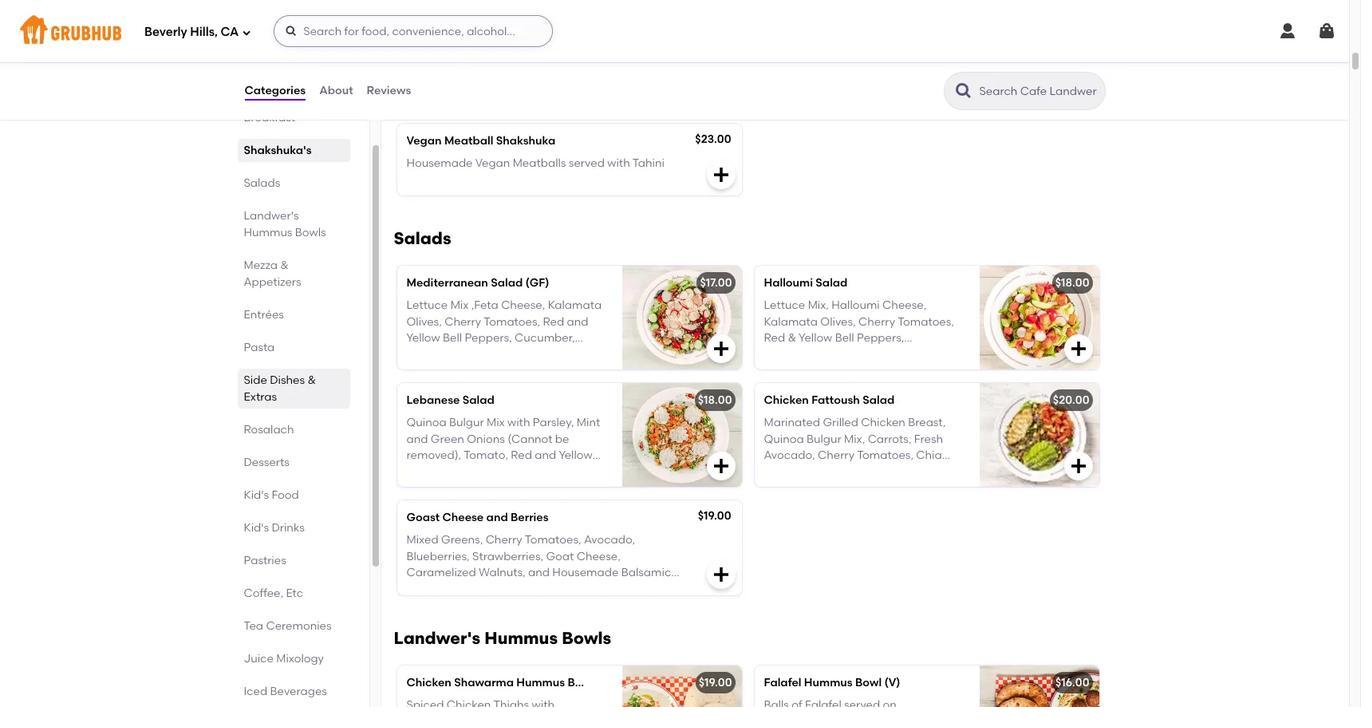 Task type: vqa. For each thing, say whether or not it's contained in the screenshot.
Roasted for Roasted Peppers & Green Tahini
no



Task type: locate. For each thing, give the bounding box(es) containing it.
olives, for mix
[[407, 315, 442, 328]]

crispy
[[532, 56, 567, 69]]

0 vertical spatial mix,
[[808, 299, 829, 312]]

red up cucumbers,
[[764, 331, 785, 345]]

0 horizontal spatial bowl
[[568, 676, 594, 690]]

landwer's hummus bowls up chicken shawarma hummus bowl
[[394, 628, 611, 648]]

peppers, inside lettuce mix, halloumi cheese, kalamata olives, cherry tomatoes, red & yellow bell peppers, cucumbers, radish & lemon mint dressing.
[[857, 331, 904, 345]]

shakshuka up poached
[[458, 17, 518, 30]]

side dishes & extras
[[244, 373, 316, 404]]

rosalach tab
[[244, 421, 344, 438]]

0 horizontal spatial avocado,
[[584, 533, 635, 547]]

0 vertical spatial red
[[543, 315, 564, 328]]

1 horizontal spatial $18.00
[[1056, 276, 1090, 290]]

1 vertical spatial housemade
[[552, 566, 619, 579]]

radish,
[[407, 347, 446, 361]]

1 vertical spatial avocado,
[[584, 533, 635, 547]]

1 horizontal spatial housemade
[[552, 566, 619, 579]]

1 mint from the left
[[555, 347, 578, 361]]

salad
[[518, 88, 550, 102], [491, 276, 523, 290], [816, 276, 848, 290], [463, 393, 495, 407], [863, 393, 895, 407]]

Search Cafe Landwer search field
[[978, 84, 1100, 99]]

landwer's hummus bowls inside "landwer's hummus bowls" tab
[[244, 209, 326, 239]]

fattoush
[[812, 393, 860, 407]]

cheese up greens,
[[443, 511, 484, 524]]

bowls inside 'landwer's hummus bowls'
[[295, 226, 326, 239]]

sumac
[[449, 347, 487, 361]]

2 horizontal spatial chicken
[[861, 416, 906, 430]]

housemade down meatball
[[407, 157, 473, 170]]

& inside side dishes & extras
[[308, 373, 316, 387]]

bell inside lettuce mix, halloumi cheese, kalamata olives, cherry tomatoes, red & yellow bell peppers, cucumbers, radish & lemon mint dressing.
[[835, 331, 854, 345]]

1 olives, from the left
[[407, 315, 442, 328]]

dressing inside "lettuce mix ,feta cheese, kalamata olives, cherry tomatoes, red and yellow bell peppers, cucumber, radish, sumac with lemon mint dressing"
[[407, 364, 453, 377]]

1 horizontal spatial chicken
[[764, 393, 809, 407]]

rosalach
[[244, 423, 294, 437]]

halloumi salad
[[764, 276, 848, 290]]

1 lettuce from the left
[[407, 299, 448, 312]]

landwer's hummus bowls down "salads" tab
[[244, 209, 326, 239]]

cucumbers,
[[764, 347, 830, 361]]

two
[[407, 39, 428, 53]]

and down sauce,
[[501, 72, 523, 85]]

0 horizontal spatial chicken
[[407, 676, 452, 690]]

1 peppers, from the left
[[465, 331, 512, 345]]

0 horizontal spatial lemon
[[515, 347, 552, 361]]

tomatoes, inside mixed greens, cherry tomatoes, avocado, blueberries, strawberries, goat cheese, caramelized walnuts, and housemade balsamic dressing
[[525, 533, 581, 547]]

0 horizontal spatial with
[[490, 347, 512, 361]]

cherry inside marinated grilled chicken breast, quinoa bulgur mix, carrots, fresh avocado, cherry tomatoes, chia seeds
[[818, 448, 855, 462]]

mix
[[451, 299, 469, 312]]

chicken
[[764, 393, 809, 407], [861, 416, 906, 430], [407, 676, 452, 690]]

salads up mediterranean
[[394, 228, 451, 248]]

kid's left food
[[244, 488, 269, 502]]

0 horizontal spatial red
[[543, 315, 564, 328]]

falafel hummus bowl (v) image
[[980, 666, 1099, 707]]

2 vertical spatial chicken
[[407, 676, 452, 690]]

iced beverages tab
[[244, 683, 344, 700]]

a
[[524, 39, 531, 53], [407, 88, 414, 102]]

1 yellow from the left
[[407, 331, 440, 345]]

0 horizontal spatial kalamata
[[548, 299, 602, 312]]

olives,
[[407, 315, 442, 328], [821, 315, 856, 328]]

peppers, inside "lettuce mix ,feta cheese, kalamata olives, cherry tomatoes, red and yellow bell peppers, cucumber, radish, sumac with lemon mint dressing"
[[465, 331, 512, 345]]

,feta
[[471, 299, 499, 312]]

desserts
[[244, 456, 290, 469]]

0 horizontal spatial bell
[[443, 331, 462, 345]]

salads tab
[[244, 175, 344, 192]]

landwer's down "salads" tab
[[244, 209, 299, 223]]

2 lemon from the left
[[883, 347, 921, 361]]

$23.00
[[695, 133, 731, 146]]

hummus up mezza at the left top of the page
[[244, 226, 292, 239]]

goast cheese and berries
[[407, 511, 549, 524]]

salad right lebanese on the left bottom of the page
[[463, 393, 495, 407]]

lemon inside "lettuce mix ,feta cheese, kalamata olives, cherry tomatoes, red and yellow bell peppers, cucumber, radish, sumac with lemon mint dressing"
[[515, 347, 552, 361]]

yellow up radish,
[[407, 331, 440, 345]]

side right tahini,
[[492, 88, 516, 102]]

1 vertical spatial bowls
[[562, 628, 611, 648]]

mint
[[555, 347, 578, 361], [923, 347, 947, 361]]

halloumi up 'side'
[[407, 72, 455, 85]]

halloumi salad image
[[980, 266, 1099, 370]]

yellow
[[407, 331, 440, 345], [799, 331, 833, 345]]

lemon
[[515, 347, 552, 361], [883, 347, 921, 361]]

kalamata up cucumbers,
[[764, 315, 818, 328]]

bread.
[[452, 104, 487, 118]]

hummus inside 'landwer's hummus bowls'
[[244, 226, 292, 239]]

sinia shakshuka image
[[980, 6, 1099, 110]]

meatball
[[444, 134, 493, 148]]

0 horizontal spatial mix,
[[808, 299, 829, 312]]

cheese, inside lettuce mix, halloumi cheese, kalamata olives, cherry tomatoes, red & yellow bell peppers, cucumbers, radish & lemon mint dressing.
[[883, 299, 927, 312]]

grilled
[[823, 416, 859, 430]]

1 vertical spatial kid's
[[244, 521, 269, 535]]

cheese inside the two eggs poached in a spiced tomato pepper sauce, crispy halloumi cheese and spinach, with a side of tahini, side salad and challah bread.
[[457, 72, 499, 85]]

kid's left drinks on the bottom left
[[244, 521, 269, 535]]

shakshuka's tab
[[244, 142, 344, 159]]

kalamata inside "lettuce mix ,feta cheese, kalamata olives, cherry tomatoes, red and yellow bell peppers, cucumber, radish, sumac with lemon mint dressing"
[[548, 299, 602, 312]]

yellow inside lettuce mix, halloumi cheese, kalamata olives, cherry tomatoes, red & yellow bell peppers, cucumbers, radish & lemon mint dressing.
[[799, 331, 833, 345]]

mix, inside marinated grilled chicken breast, quinoa bulgur mix, carrots, fresh avocado, cherry tomatoes, chia seeds
[[844, 432, 865, 446]]

$18.00
[[1056, 276, 1090, 290], [698, 393, 732, 407]]

chia
[[916, 448, 942, 462]]

salad down spinach,
[[518, 88, 550, 102]]

shakshuka
[[458, 17, 518, 30], [496, 134, 556, 148]]

1 vertical spatial dressing
[[407, 582, 453, 596]]

mezza
[[244, 259, 278, 272]]

halloumi
[[407, 17, 456, 30], [407, 72, 455, 85], [764, 276, 813, 290], [832, 299, 880, 312]]

0 vertical spatial landwer's
[[244, 209, 299, 223]]

mix, down halloumi salad on the top of page
[[808, 299, 829, 312]]

1 kid's from the top
[[244, 488, 269, 502]]

kalamata down (gf)
[[548, 299, 602, 312]]

&
[[280, 259, 289, 272], [788, 331, 796, 345], [872, 347, 881, 361], [308, 373, 316, 387]]

1 horizontal spatial with
[[575, 72, 598, 85]]

2 bell from the left
[[835, 331, 854, 345]]

and inside the two eggs poached in a spiced tomato pepper sauce, crispy halloumi cheese and spinach, with a side of tahini, side salad and challah bread.
[[501, 72, 523, 85]]

1 horizontal spatial side
[[492, 88, 516, 102]]

0 horizontal spatial cheese,
[[501, 299, 545, 312]]

0 vertical spatial bowls
[[295, 226, 326, 239]]

1 vertical spatial landwer's
[[394, 628, 481, 648]]

2 lettuce from the left
[[764, 299, 805, 312]]

cucumber,
[[515, 331, 575, 345]]

1 bell from the left
[[443, 331, 462, 345]]

and left 'berries'
[[486, 511, 508, 524]]

0 vertical spatial with
[[575, 72, 598, 85]]

& right radish
[[872, 347, 881, 361]]

olives, inside lettuce mix, halloumi cheese, kalamata olives, cherry tomatoes, red & yellow bell peppers, cucumbers, radish & lemon mint dressing.
[[821, 315, 856, 328]]

breakfast tab
[[244, 109, 344, 126]]

bell for radish,
[[443, 331, 462, 345]]

1 vertical spatial kalamata
[[764, 315, 818, 328]]

0 horizontal spatial olives,
[[407, 315, 442, 328]]

svg image for marinated grilled chicken breast, quinoa bulgur mix, carrots, fresh avocado, cherry tomatoes, chia seeds
[[1069, 456, 1088, 476]]

halloumi up radish
[[832, 299, 880, 312]]

blueberries,
[[407, 550, 470, 563]]

kid's drinks
[[244, 521, 305, 535]]

vegan down vegan meatball shakshuka
[[475, 157, 510, 170]]

avocado, down quinoa
[[764, 448, 815, 462]]

pastries tab
[[244, 552, 344, 569]]

svg image
[[1069, 80, 1088, 99], [711, 165, 731, 184], [1069, 339, 1088, 358], [711, 456, 731, 476], [1069, 456, 1088, 476], [711, 565, 731, 584]]

1 horizontal spatial bell
[[835, 331, 854, 345]]

1 vertical spatial salads
[[394, 228, 451, 248]]

caramelized
[[407, 566, 476, 579]]

0 horizontal spatial peppers,
[[465, 331, 512, 345]]

0 horizontal spatial lettuce
[[407, 299, 448, 312]]

with right sumac
[[490, 347, 512, 361]]

$19.00
[[698, 509, 731, 523], [699, 676, 732, 690]]

bell up sumac
[[443, 331, 462, 345]]

kalamata
[[548, 299, 602, 312], [764, 315, 818, 328]]

kalamata inside lettuce mix, halloumi cheese, kalamata olives, cherry tomatoes, red & yellow bell peppers, cucumbers, radish & lemon mint dressing.
[[764, 315, 818, 328]]

olives, inside "lettuce mix ,feta cheese, kalamata olives, cherry tomatoes, red and yellow bell peppers, cucumber, radish, sumac with lemon mint dressing"
[[407, 315, 442, 328]]

landwer's up shawarma at bottom
[[394, 628, 481, 648]]

cheese up tahini,
[[457, 72, 499, 85]]

salad inside the two eggs poached in a spiced tomato pepper sauce, crispy halloumi cheese and spinach, with a side of tahini, side salad and challah bread.
[[518, 88, 550, 102]]

coffee, etc tab
[[244, 585, 344, 602]]

kalamata for &
[[764, 315, 818, 328]]

lettuce inside lettuce mix, halloumi cheese, kalamata olives, cherry tomatoes, red & yellow bell peppers, cucumbers, radish & lemon mint dressing.
[[764, 299, 805, 312]]

drinks
[[272, 521, 305, 535]]

tomatoes, inside "lettuce mix ,feta cheese, kalamata olives, cherry tomatoes, red and yellow bell peppers, cucumber, radish, sumac with lemon mint dressing"
[[484, 315, 540, 328]]

lemon inside lettuce mix, halloumi cheese, kalamata olives, cherry tomatoes, red & yellow bell peppers, cucumbers, radish & lemon mint dressing.
[[883, 347, 921, 361]]

1 horizontal spatial yellow
[[799, 331, 833, 345]]

cherry up radish
[[859, 315, 895, 328]]

kid's inside "tab"
[[244, 521, 269, 535]]

pepper
[[451, 56, 490, 69]]

halloumi shakshuka image
[[622, 6, 742, 110]]

desserts tab
[[244, 454, 344, 471]]

red for and
[[543, 315, 564, 328]]

1 horizontal spatial lemon
[[883, 347, 921, 361]]

1 vertical spatial vegan
[[475, 157, 510, 170]]

side
[[492, 88, 516, 102], [244, 373, 267, 387]]

yellow inside "lettuce mix ,feta cheese, kalamata olives, cherry tomatoes, red and yellow bell peppers, cucumber, radish, sumac with lemon mint dressing"
[[407, 331, 440, 345]]

a left 'side'
[[407, 88, 414, 102]]

lettuce inside "lettuce mix ,feta cheese, kalamata olives, cherry tomatoes, red and yellow bell peppers, cucumber, radish, sumac with lemon mint dressing"
[[407, 299, 448, 312]]

falafel
[[764, 676, 802, 690]]

categories
[[245, 84, 306, 97]]

kid's inside tab
[[244, 488, 269, 502]]

avocado, up balsamic
[[584, 533, 635, 547]]

cherry down bulgur
[[818, 448, 855, 462]]

olives, up radish,
[[407, 315, 442, 328]]

1 horizontal spatial bowl
[[855, 676, 882, 690]]

svg image
[[1278, 22, 1298, 41], [1318, 22, 1337, 41], [285, 25, 298, 38], [242, 28, 252, 37], [711, 339, 731, 358]]

$20.00
[[1053, 393, 1090, 407]]

vegan down challah
[[407, 134, 442, 148]]

0 horizontal spatial landwer's hummus bowls
[[244, 209, 326, 239]]

hummus up chicken shawarma hummus bowl
[[485, 628, 558, 648]]

lemon right radish
[[883, 347, 921, 361]]

avocado,
[[764, 448, 815, 462], [584, 533, 635, 547]]

2 dressing from the top
[[407, 582, 453, 596]]

salad up carrots,
[[863, 393, 895, 407]]

0 horizontal spatial a
[[407, 88, 414, 102]]

and up cucumber,
[[567, 315, 589, 328]]

lettuce down halloumi salad on the top of page
[[764, 299, 805, 312]]

2 vertical spatial with
[[490, 347, 512, 361]]

0 horizontal spatial mint
[[555, 347, 578, 361]]

iced beverages
[[244, 685, 327, 698]]

bell up radish
[[835, 331, 854, 345]]

0 horizontal spatial bowls
[[295, 226, 326, 239]]

0 horizontal spatial $18.00
[[698, 393, 732, 407]]

iced
[[244, 685, 268, 698]]

0 vertical spatial vegan
[[407, 134, 442, 148]]

1 horizontal spatial mix,
[[844, 432, 865, 446]]

0 horizontal spatial side
[[244, 373, 267, 387]]

chicken fattoush salad image
[[980, 383, 1099, 487]]

lettuce for lettuce mix, halloumi cheese, kalamata olives, cherry tomatoes, red & yellow bell peppers, cucumbers, radish & lemon mint dressing.
[[764, 299, 805, 312]]

2 horizontal spatial cheese,
[[883, 299, 927, 312]]

hummus right shawarma at bottom
[[517, 676, 565, 690]]

mint up the breast,
[[923, 347, 947, 361]]

in
[[511, 39, 521, 53]]

1 vertical spatial $18.00
[[698, 393, 732, 407]]

1 horizontal spatial cheese,
[[577, 550, 621, 563]]

chicken shawarma hummus bowl image
[[622, 666, 742, 707]]

salad left (gf)
[[491, 276, 523, 290]]

mix, inside lettuce mix, halloumi cheese, kalamata olives, cherry tomatoes, red & yellow bell peppers, cucumbers, radish & lemon mint dressing.
[[808, 299, 829, 312]]

& inside mezza & appetizers
[[280, 259, 289, 272]]

1 dressing from the top
[[407, 364, 453, 377]]

salad for mediterranean salad (gf)
[[491, 276, 523, 290]]

categories button
[[244, 62, 307, 120]]

bowl
[[568, 676, 594, 690], [855, 676, 882, 690]]

peppers, up radish
[[857, 331, 904, 345]]

1 horizontal spatial olives,
[[821, 315, 856, 328]]

housemade down goat
[[552, 566, 619, 579]]

chicken left shawarma at bottom
[[407, 676, 452, 690]]

with inside the two eggs poached in a spiced tomato pepper sauce, crispy halloumi cheese and spinach, with a side of tahini, side salad and challah bread.
[[575, 72, 598, 85]]

1 horizontal spatial lettuce
[[764, 299, 805, 312]]

1 vertical spatial mix,
[[844, 432, 865, 446]]

0 horizontal spatial yellow
[[407, 331, 440, 345]]

peppers,
[[465, 331, 512, 345], [857, 331, 904, 345]]

walnuts,
[[479, 566, 526, 579]]

2 olives, from the left
[[821, 315, 856, 328]]

& up appetizers
[[280, 259, 289, 272]]

side inside side dishes & extras
[[244, 373, 267, 387]]

with
[[575, 72, 598, 85], [607, 157, 630, 170], [490, 347, 512, 361]]

2 peppers, from the left
[[857, 331, 904, 345]]

chicken fattoush salad
[[764, 393, 895, 407]]

chicken up marinated
[[764, 393, 809, 407]]

chicken up carrots,
[[861, 416, 906, 430]]

appetizers
[[244, 275, 301, 289]]

kid's food tab
[[244, 487, 344, 504]]

dressing down radish,
[[407, 364, 453, 377]]

0 vertical spatial housemade
[[407, 157, 473, 170]]

dressing down caramelized
[[407, 582, 453, 596]]

seeds
[[764, 465, 797, 478]]

2 horizontal spatial with
[[607, 157, 630, 170]]

0 vertical spatial kid's
[[244, 488, 269, 502]]

halloumi shakshuka
[[407, 17, 518, 30]]

1 horizontal spatial bowls
[[562, 628, 611, 648]]

mixed
[[407, 533, 439, 547]]

2 kid's from the top
[[244, 521, 269, 535]]

salads down shakshuka's
[[244, 176, 280, 190]]

0 vertical spatial kalamata
[[548, 299, 602, 312]]

1 vertical spatial landwer's hummus bowls
[[394, 628, 611, 648]]

red inside lettuce mix, halloumi cheese, kalamata olives, cherry tomatoes, red & yellow bell peppers, cucumbers, radish & lemon mint dressing.
[[764, 331, 785, 345]]

1 horizontal spatial avocado,
[[764, 448, 815, 462]]

side up extras
[[244, 373, 267, 387]]

1 lemon from the left
[[515, 347, 552, 361]]

and down goat
[[528, 566, 550, 579]]

landwer's hummus bowls tab
[[244, 207, 344, 241]]

2 yellow from the left
[[799, 331, 833, 345]]

& right dishes
[[308, 373, 316, 387]]

1 horizontal spatial landwer's
[[394, 628, 481, 648]]

0 vertical spatial landwer's hummus bowls
[[244, 209, 326, 239]]

1 horizontal spatial peppers,
[[857, 331, 904, 345]]

tomatoes,
[[484, 315, 540, 328], [898, 315, 954, 328], [857, 448, 914, 462], [525, 533, 581, 547]]

with right spinach,
[[575, 72, 598, 85]]

extras
[[244, 390, 277, 404]]

coffee,
[[244, 587, 283, 600]]

bell inside "lettuce mix ,feta cheese, kalamata olives, cherry tomatoes, red and yellow bell peppers, cucumber, radish, sumac with lemon mint dressing"
[[443, 331, 462, 345]]

svg image for lettuce mix, halloumi cheese, kalamata olives, cherry tomatoes, red & yellow bell peppers, cucumbers, radish & lemon mint dressing.
[[1069, 339, 1088, 358]]

1 horizontal spatial red
[[764, 331, 785, 345]]

lettuce down mediterranean
[[407, 299, 448, 312]]

cherry up strawberries, at the left of the page
[[486, 533, 522, 547]]

0 vertical spatial chicken
[[764, 393, 809, 407]]

0 vertical spatial avocado,
[[764, 448, 815, 462]]

peppers, for sumac
[[465, 331, 512, 345]]

chicken for chicken shawarma hummus bowl
[[407, 676, 452, 690]]

1 vertical spatial red
[[764, 331, 785, 345]]

hummus
[[244, 226, 292, 239], [485, 628, 558, 648], [517, 676, 565, 690], [804, 676, 853, 690]]

tomato
[[407, 56, 448, 69]]

eggs
[[431, 39, 457, 53]]

1 vertical spatial with
[[607, 157, 630, 170]]

with left tahini
[[607, 157, 630, 170]]

0 horizontal spatial landwer's
[[244, 209, 299, 223]]

cheese, inside "lettuce mix ,feta cheese, kalamata olives, cherry tomatoes, red and yellow bell peppers, cucumber, radish, sumac with lemon mint dressing"
[[501, 299, 545, 312]]

0 vertical spatial cheese
[[457, 72, 499, 85]]

shakshuka up housemade vegan meatballs served with tahini
[[496, 134, 556, 148]]

svg image for mixed greens, cherry tomatoes, avocado, blueberries, strawberries, goat cheese, caramelized walnuts, and housemade balsamic dressing
[[711, 565, 731, 584]]

hummus right the falafel
[[804, 676, 853, 690]]

mix, down grilled
[[844, 432, 865, 446]]

halloumi inside the two eggs poached in a spiced tomato pepper sauce, crispy halloumi cheese and spinach, with a side of tahini, side salad and challah bread.
[[407, 72, 455, 85]]

0 horizontal spatial vegan
[[407, 134, 442, 148]]

red up cucumber,
[[543, 315, 564, 328]]

peppers, up sumac
[[465, 331, 512, 345]]

0 vertical spatial shakshuka
[[458, 17, 518, 30]]

cheese,
[[501, 299, 545, 312], [883, 299, 927, 312], [577, 550, 621, 563]]

avocado, inside marinated grilled chicken breast, quinoa bulgur mix, carrots, fresh avocado, cherry tomatoes, chia seeds
[[764, 448, 815, 462]]

0 vertical spatial salads
[[244, 176, 280, 190]]

mint down cucumber,
[[555, 347, 578, 361]]

a right in
[[524, 39, 531, 53]]

0 horizontal spatial salads
[[244, 176, 280, 190]]

1 vertical spatial a
[[407, 88, 414, 102]]

tea ceremonies tab
[[244, 618, 344, 634]]

cherry
[[445, 315, 481, 328], [859, 315, 895, 328], [818, 448, 855, 462], [486, 533, 522, 547]]

0 vertical spatial $18.00
[[1056, 276, 1090, 290]]

0 vertical spatial dressing
[[407, 364, 453, 377]]

breakfast
[[244, 111, 295, 124]]

lemon down cucumber,
[[515, 347, 552, 361]]

cherry down mix
[[445, 315, 481, 328]]

dressing inside mixed greens, cherry tomatoes, avocado, blueberries, strawberries, goat cheese, caramelized walnuts, and housemade balsamic dressing
[[407, 582, 453, 596]]

2 mint from the left
[[923, 347, 947, 361]]

1 vertical spatial side
[[244, 373, 267, 387]]

and inside "lettuce mix ,feta cheese, kalamata olives, cherry tomatoes, red and yellow bell peppers, cucumber, radish, sumac with lemon mint dressing"
[[567, 315, 589, 328]]

olives, up radish
[[821, 315, 856, 328]]

marinated
[[764, 416, 820, 430]]

1 vertical spatial chicken
[[861, 416, 906, 430]]

salad up lettuce mix, halloumi cheese, kalamata olives, cherry tomatoes, red & yellow bell peppers, cucumbers, radish & lemon mint dressing.
[[816, 276, 848, 290]]

0 vertical spatial a
[[524, 39, 531, 53]]

0 vertical spatial side
[[492, 88, 516, 102]]

cheese
[[457, 72, 499, 85], [443, 511, 484, 524]]

1 vertical spatial shakshuka
[[496, 134, 556, 148]]

1 horizontal spatial kalamata
[[764, 315, 818, 328]]

bell
[[443, 331, 462, 345], [835, 331, 854, 345]]

and
[[501, 72, 523, 85], [567, 315, 589, 328], [486, 511, 508, 524], [528, 566, 550, 579]]

yellow up cucumbers,
[[799, 331, 833, 345]]

red inside "lettuce mix ,feta cheese, kalamata olives, cherry tomatoes, red and yellow bell peppers, cucumber, radish, sumac with lemon mint dressing"
[[543, 315, 564, 328]]

1 horizontal spatial mint
[[923, 347, 947, 361]]

main navigation navigation
[[0, 0, 1349, 62]]



Task type: describe. For each thing, give the bounding box(es) containing it.
salads inside tab
[[244, 176, 280, 190]]

lettuce for lettuce mix ,feta cheese, kalamata olives, cherry tomatoes, red and yellow bell peppers, cucumber, radish, sumac with lemon mint dressing
[[407, 299, 448, 312]]

mixology
[[276, 652, 324, 666]]

(gf)
[[526, 276, 549, 290]]

beverly
[[144, 24, 187, 39]]

mint inside "lettuce mix ,feta cheese, kalamata olives, cherry tomatoes, red and yellow bell peppers, cucumber, radish, sumac with lemon mint dressing"
[[555, 347, 578, 361]]

1 bowl from the left
[[568, 676, 594, 690]]

peppers, for &
[[857, 331, 904, 345]]

kalamata for and
[[548, 299, 602, 312]]

cherry inside lettuce mix, halloumi cheese, kalamata olives, cherry tomatoes, red & yellow bell peppers, cucumbers, radish & lemon mint dressing.
[[859, 315, 895, 328]]

bulgur
[[807, 432, 842, 446]]

kid's for kid's food
[[244, 488, 269, 502]]

mezza & appetizers tab
[[244, 257, 344, 290]]

beverages
[[270, 685, 327, 698]]

lebanese
[[407, 393, 460, 407]]

shakshuka's
[[244, 144, 312, 157]]

mediterranean
[[407, 276, 488, 290]]

1 vertical spatial $19.00
[[699, 676, 732, 690]]

coffee, etc
[[244, 587, 303, 600]]

mediterranean salad (gf) image
[[622, 266, 742, 370]]

quinoa
[[764, 432, 804, 446]]

meatballs
[[513, 157, 566, 170]]

goast
[[407, 511, 440, 524]]

chicken shawarma hummus bowl
[[407, 676, 594, 690]]

side
[[417, 88, 439, 102]]

tahini,
[[455, 88, 489, 102]]

cheese, for ,feta
[[501, 299, 545, 312]]

Search for food, convenience, alcohol... search field
[[274, 15, 553, 47]]

vegan meatball shakshuka
[[407, 134, 556, 148]]

juice
[[244, 652, 274, 666]]

dishes
[[270, 373, 305, 387]]

and inside mixed greens, cherry tomatoes, avocado, blueberries, strawberries, goat cheese, caramelized walnuts, and housemade balsamic dressing
[[528, 566, 550, 579]]

red for &
[[764, 331, 785, 345]]

1 horizontal spatial salads
[[394, 228, 451, 248]]

kid's drinks tab
[[244, 520, 344, 536]]

tomatoes, inside lettuce mix, halloumi cheese, kalamata olives, cherry tomatoes, red & yellow bell peppers, cucumbers, radish & lemon mint dressing.
[[898, 315, 954, 328]]

about
[[319, 84, 353, 97]]

greens,
[[441, 533, 483, 547]]

halloumi inside lettuce mix, halloumi cheese, kalamata olives, cherry tomatoes, red & yellow bell peppers, cucumbers, radish & lemon mint dressing.
[[832, 299, 880, 312]]

(v)
[[885, 676, 901, 690]]

lettuce mix ,feta cheese, kalamata olives, cherry tomatoes, red and yellow bell peppers, cucumber, radish, sumac with lemon mint dressing
[[407, 299, 602, 377]]

strawberries,
[[472, 550, 544, 563]]

housemade vegan meatballs served with tahini
[[407, 157, 665, 170]]

chicken for chicken fattoush salad
[[764, 393, 809, 407]]

bell for radish
[[835, 331, 854, 345]]

cherry inside "lettuce mix ,feta cheese, kalamata olives, cherry tomatoes, red and yellow bell peppers, cucumber, radish, sumac with lemon mint dressing"
[[445, 315, 481, 328]]

salad for halloumi salad
[[816, 276, 848, 290]]

0 horizontal spatial housemade
[[407, 157, 473, 170]]

search icon image
[[954, 81, 973, 101]]

sauce,
[[493, 56, 530, 69]]

1 horizontal spatial landwer's hummus bowls
[[394, 628, 611, 648]]

lebanese salad image
[[622, 383, 742, 487]]

1 horizontal spatial a
[[524, 39, 531, 53]]

side dishes & extras tab
[[244, 372, 344, 405]]

dressing.
[[764, 364, 813, 377]]

mint inside lettuce mix, halloumi cheese, kalamata olives, cherry tomatoes, red & yellow bell peppers, cucumbers, radish & lemon mint dressing.
[[923, 347, 947, 361]]

pastries
[[244, 554, 286, 567]]

served
[[569, 157, 605, 170]]

goat
[[546, 550, 574, 563]]

cheese, inside mixed greens, cherry tomatoes, avocado, blueberries, strawberries, goat cheese, caramelized walnuts, and housemade balsamic dressing
[[577, 550, 621, 563]]

lettuce mix, halloumi cheese, kalamata olives, cherry tomatoes, red & yellow bell peppers, cucumbers, radish & lemon mint dressing.
[[764, 299, 954, 377]]

breast,
[[908, 416, 946, 430]]

avocado, inside mixed greens, cherry tomatoes, avocado, blueberries, strawberries, goat cheese, caramelized walnuts, and housemade balsamic dressing
[[584, 533, 635, 547]]

and
[[552, 88, 574, 102]]

tea
[[244, 619, 263, 633]]

beverly hills, ca
[[144, 24, 239, 39]]

balsamic
[[621, 566, 671, 579]]

side inside the two eggs poached in a spiced tomato pepper sauce, crispy halloumi cheese and spinach, with a side of tahini, side salad and challah bread.
[[492, 88, 516, 102]]

ceremonies
[[266, 619, 332, 633]]

about button
[[319, 62, 354, 120]]

2 bowl from the left
[[855, 676, 882, 690]]

1 vertical spatial cheese
[[443, 511, 484, 524]]

landwer's inside 'landwer's hummus bowls'
[[244, 209, 299, 223]]

fresh
[[914, 432, 943, 446]]

pasta tab
[[244, 339, 344, 356]]

housemade inside mixed greens, cherry tomatoes, avocado, blueberries, strawberries, goat cheese, caramelized walnuts, and housemade balsamic dressing
[[552, 566, 619, 579]]

cherry inside mixed greens, cherry tomatoes, avocado, blueberries, strawberries, goat cheese, caramelized walnuts, and housemade balsamic dressing
[[486, 533, 522, 547]]

yellow for radish
[[799, 331, 833, 345]]

poached
[[460, 39, 509, 53]]

marinated grilled chicken breast, quinoa bulgur mix, carrots, fresh avocado, cherry tomatoes, chia seeds
[[764, 416, 946, 478]]

$18.00 for lebanese salad
[[698, 393, 732, 407]]

salad for lebanese salad
[[463, 393, 495, 407]]

pasta
[[244, 341, 275, 354]]

$17.00
[[700, 276, 732, 290]]

olives, for mix,
[[821, 315, 856, 328]]

$18.00 for halloumi salad
[[1056, 276, 1090, 290]]

0 vertical spatial $19.00
[[698, 509, 731, 523]]

two eggs poached in a spiced tomato pepper sauce, crispy halloumi cheese and spinach, with a side of tahini, side salad and challah bread.
[[407, 39, 598, 118]]

radish
[[833, 347, 870, 361]]

yellow for radish,
[[407, 331, 440, 345]]

juice mixology
[[244, 652, 324, 666]]

with inside "lettuce mix ,feta cheese, kalamata olives, cherry tomatoes, red and yellow bell peppers, cucumber, radish, sumac with lemon mint dressing"
[[490, 347, 512, 361]]

chicken inside marinated grilled chicken breast, quinoa bulgur mix, carrots, fresh avocado, cherry tomatoes, chia seeds
[[861, 416, 906, 430]]

berries
[[511, 511, 549, 524]]

carrots,
[[868, 432, 912, 446]]

kid's food
[[244, 488, 299, 502]]

of
[[441, 88, 452, 102]]

tahini
[[633, 157, 665, 170]]

halloumi up cucumbers,
[[764, 276, 813, 290]]

challah
[[407, 104, 449, 118]]

spinach,
[[526, 72, 573, 85]]

food
[[272, 488, 299, 502]]

reviews
[[367, 84, 411, 97]]

mezza & appetizers
[[244, 259, 301, 289]]

mediterranean salad (gf)
[[407, 276, 549, 290]]

mixed greens, cherry tomatoes, avocado, blueberries, strawberries, goat cheese, caramelized walnuts, and housemade balsamic dressing
[[407, 533, 671, 596]]

$16.00
[[1056, 676, 1090, 690]]

halloumi up eggs
[[407, 17, 456, 30]]

1 horizontal spatial vegan
[[475, 157, 510, 170]]

etc
[[286, 587, 303, 600]]

kid's for kid's drinks
[[244, 521, 269, 535]]

svg image for housemade vegan meatballs served with tahini
[[711, 165, 731, 184]]

cheese, for halloumi
[[883, 299, 927, 312]]

entrées tab
[[244, 306, 344, 323]]

reviews button
[[366, 62, 412, 120]]

& up cucumbers,
[[788, 331, 796, 345]]

entrées
[[244, 308, 284, 322]]

hills,
[[190, 24, 218, 39]]

juice mixology tab
[[244, 650, 344, 667]]

spiced
[[534, 39, 571, 53]]

tomatoes, inside marinated grilled chicken breast, quinoa bulgur mix, carrots, fresh avocado, cherry tomatoes, chia seeds
[[857, 448, 914, 462]]

falafel hummus bowl (v)
[[764, 676, 901, 690]]



